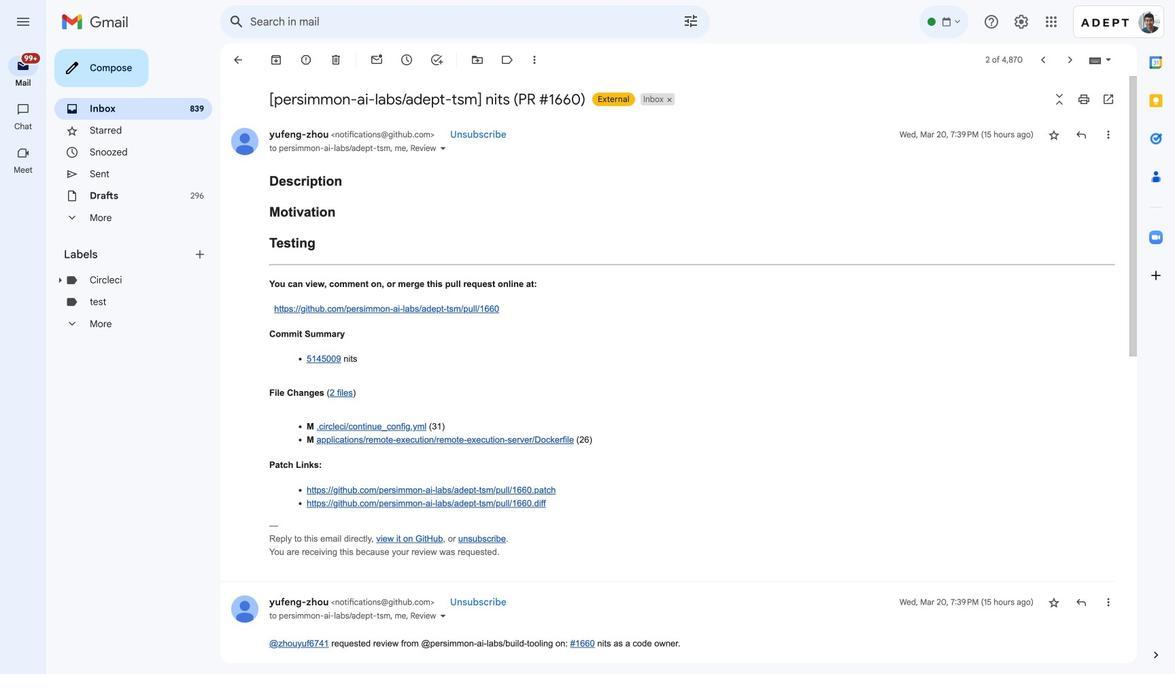 Task type: describe. For each thing, give the bounding box(es) containing it.
move to image
[[471, 53, 484, 67]]

Not starred checkbox
[[1048, 128, 1061, 141]]

main menu image
[[15, 14, 31, 30]]

not starred image
[[1048, 128, 1061, 141]]

delete image
[[329, 53, 343, 67]]

Not starred checkbox
[[1048, 595, 1061, 609]]

Search in mail text field
[[250, 15, 645, 29]]

more email options image
[[528, 53, 541, 67]]

Search in mail search field
[[220, 5, 710, 38]]

newer image
[[1037, 53, 1050, 67]]

support image
[[984, 14, 1000, 30]]

show details image
[[439, 612, 447, 620]]

gmail image
[[61, 8, 135, 35]]

archive image
[[269, 53, 283, 67]]



Task type: locate. For each thing, give the bounding box(es) containing it.
settings image
[[1014, 14, 1030, 30]]

navigation
[[0, 44, 48, 674]]

list
[[220, 114, 1116, 674]]

add to tasks image
[[430, 53, 444, 67]]

tab list
[[1137, 44, 1175, 625]]

cell
[[900, 128, 1034, 141], [269, 129, 437, 140], [900, 595, 1034, 609], [269, 596, 437, 608]]

snooze image
[[400, 53, 414, 67]]

select input tool image
[[1105, 54, 1113, 65]]

report spam image
[[299, 53, 313, 67]]

search in mail image
[[224, 10, 249, 34]]

show details image
[[439, 144, 447, 152]]

heading
[[0, 78, 46, 88], [0, 121, 46, 132], [0, 165, 46, 176], [64, 248, 193, 261]]

advanced search options image
[[678, 7, 705, 35]]

older image
[[1064, 53, 1078, 67]]

labels image
[[501, 53, 514, 67]]

back to inbox image
[[231, 53, 245, 67]]



Task type: vqa. For each thing, say whether or not it's contained in the screenshot.
archive icon
yes



